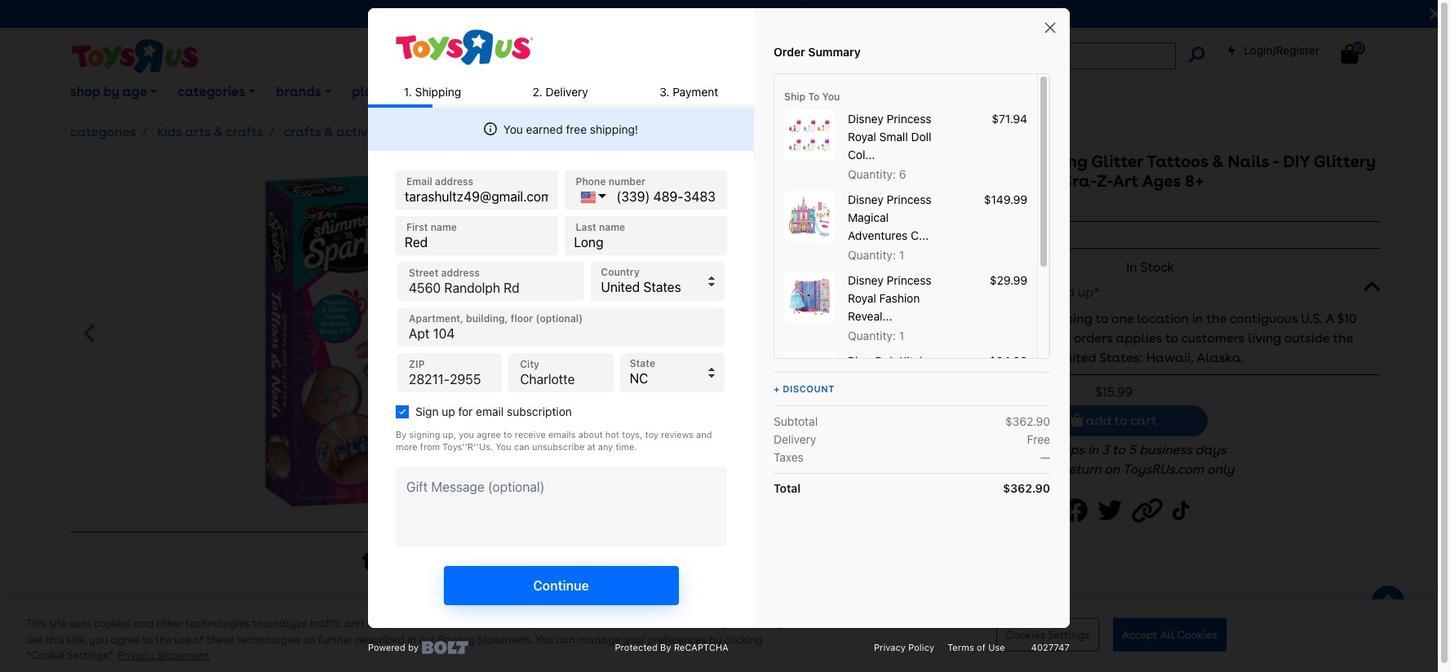 Task type: vqa. For each thing, say whether or not it's contained in the screenshot.
Copy a link to Shimmer 'N Sparkle: Sparkling Glitter Tattoos & Nails - DIY Glittery Nail & Body Art Creations, Cra-Z-Art Ages 8+ image
yes



Task type: describe. For each thing, give the bounding box(es) containing it.
on inside the 'usually ships in 3 to 5 business days eligible for return on toysrus.com only'
[[1105, 462, 1120, 478]]

trending
[[362, 545, 470, 577]]

up*
[[1078, 285, 1100, 300]]

review
[[999, 227, 1037, 242]]

days
[[1195, 443, 1227, 458]]

cookies settings
[[1005, 629, 1090, 641]]

arts
[[185, 124, 211, 140]]

of
[[194, 634, 204, 646]]

$49!
[[803, 6, 830, 21]]

to up surcharge
[[962, 311, 975, 327]]

national geographic light up air rockets image
[[124, 600, 191, 673]]

brand : cra-z-art link
[[849, 198, 958, 217]]

these
[[207, 634, 234, 646]]

$10
[[1338, 311, 1357, 327]]

10 link
[[1342, 41, 1375, 64]]

to right the agree
[[142, 634, 153, 646]]

orders inside *offer applies to standard shipping to one location in the contiguous u.s. a $10 shipping surcharge on domestic orders applies to customers living outside the contiguous united states: hawaii, alaska.
[[1074, 331, 1113, 346]]

orders inside free shipping on all orders $49 and up* dropdown button
[[983, 285, 1022, 300]]

your
[[623, 634, 645, 646]]

2 crafts from the left
[[284, 124, 321, 140]]

*offer applies to standard shipping to one location in the contiguous u.s. a $10 shipping surcharge on domestic orders applies to customers living outside the contiguous united states: hawaii, alaska.
[[872, 311, 1357, 366]]

"cookie
[[26, 650, 65, 662]]

a
[[988, 227, 996, 242]]

orders
[[711, 6, 762, 21]]

all
[[1161, 629, 1175, 641]]

body
[[902, 171, 941, 191]]

improve
[[561, 618, 601, 631]]

preferences
[[648, 634, 707, 646]]

kids arts & crafts
[[157, 124, 263, 140]]

on inside dropdown button
[[944, 285, 960, 300]]

0 vertical spatial shipping
[[1040, 311, 1093, 327]]

free
[[859, 285, 884, 300]]

and right sites
[[648, 618, 668, 631]]

shimmer 'n sparkle: sparkling glitter tattoos & nails - diy glittery nail & body art creations, cra-z-art ages 8+ image number null image
[[264, 152, 631, 519]]

this
[[46, 634, 64, 646]]

shopping bag image for the add to cart button
[[1072, 414, 1083, 427]]

and left use,
[[344, 618, 364, 631]]

standard
[[978, 311, 1037, 327]]

1 vertical spatial technologies
[[237, 634, 301, 646]]

0 horizontal spatial cra-
[[896, 199, 925, 215]]

add to cart
[[1083, 413, 1157, 429]]

accept
[[1122, 629, 1158, 641]]

manage
[[578, 634, 621, 646]]

eligible
[[994, 462, 1040, 478]]

a
[[1326, 311, 1335, 327]]

*offer
[[872, 311, 910, 327]]

categories
[[70, 124, 136, 140]]

tiktok image
[[1173, 493, 1194, 530]]

clicking
[[724, 634, 763, 646]]

this icon serves as a link to download the essential accessibility assistive technology app for individuals with physical disabilities. it is featured as part of our commitment to diversity and inclusion. image
[[520, 84, 569, 102]]

-
[[1273, 152, 1280, 171]]

analyze
[[265, 618, 307, 631]]

privacy statement link
[[117, 650, 210, 662]]

10
[[1354, 41, 1364, 54]]

free shipping on all orders $49 and up*
[[859, 285, 1100, 300]]

2-player laser tag handtank starter set with lights and sound effects image
[[704, 600, 771, 673]]

all
[[963, 285, 980, 300]]

you
[[89, 634, 108, 646]]

privacy inside this site uses cookies and other technologies to analyze traffic and use, personalize content and ads, and improve our sites and services. by continuing to use this site, you agree to the use of these technologies as further described in our privacy statement. you can manage your preferences by clicking "cookie settings"
[[438, 634, 475, 646]]

settings"
[[67, 650, 113, 662]]

crafts & activities
[[284, 124, 393, 140]]

'n
[[921, 152, 936, 171]]

close button image
[[1430, 5, 1442, 23]]

kids arts & crafts link
[[157, 124, 263, 140]]

art left ages
[[1113, 171, 1139, 191]]

tattoos
[[1147, 152, 1209, 171]]

accept all cookies
[[1122, 629, 1218, 641]]

to left one at the top right of page
[[1096, 311, 1109, 327]]

creations,
[[974, 171, 1057, 191]]

agree
[[110, 634, 140, 646]]

free shipping for orders over $49!
[[587, 6, 830, 21]]

site,
[[67, 634, 87, 646]]

outside
[[1285, 331, 1330, 346]]

you
[[535, 634, 554, 646]]

1 crafts from the left
[[226, 124, 263, 140]]

& right arts at the top left of page
[[214, 124, 223, 140]]

free shipping for orders over $49! link
[[587, 6, 830, 21]]

stock
[[1141, 260, 1175, 275]]

for
[[1043, 462, 1061, 478]]

can
[[556, 634, 575, 646]]

content
[[450, 618, 489, 631]]

art right 'n
[[945, 171, 971, 191]]

1 vertical spatial the
[[1333, 331, 1354, 346]]

world of super mario nintendo 2.5" deluxe toad house playset image
[[511, 600, 577, 673]]

:
[[890, 199, 893, 215]]

in inside this site uses cookies and other technologies to analyze traffic and use, personalize content and ads, and improve our sites and services. by continuing to use this site, you agree to the use of these technologies as further described in our privacy statement. you can manage your preferences by clicking "cookie settings"
[[407, 634, 416, 646]]

services.
[[671, 618, 713, 631]]

shopping bag image for the 10 link
[[1342, 44, 1359, 64]]

sites
[[622, 618, 645, 631]]

surcharge
[[931, 331, 993, 346]]

the inside this site uses cookies and other technologies to analyze traffic and use, personalize content and ads, and improve our sites and services. by continuing to use this site, you agree to the use of these technologies as further described in our privacy statement. you can manage your preferences by clicking "cookie settings"
[[155, 634, 172, 646]]

to up hawaii,
[[1166, 331, 1178, 346]]

3
[[1102, 443, 1109, 458]]

1 horizontal spatial z-
[[1097, 171, 1113, 191]]

free
[[587, 6, 618, 21]]

brand
[[849, 199, 886, 215]]

described
[[356, 634, 405, 646]]

copy a link to shimmer 'n sparkle: sparkling glitter tattoos & nails - diy glittery nail & body art creations, cra-z-art ages 8+ image
[[1132, 493, 1168, 530]]

personalize
[[389, 618, 448, 631]]



Task type: locate. For each thing, give the bounding box(es) containing it.
0 horizontal spatial use
[[26, 634, 43, 646]]

on down '3'
[[1105, 462, 1120, 478]]

0 vertical spatial orders
[[983, 285, 1022, 300]]

0 vertical spatial on
[[944, 285, 960, 300]]

privacy down content
[[438, 634, 475, 646]]

1 vertical spatial in
[[1088, 443, 1099, 458]]

1 horizontal spatial crafts
[[284, 124, 321, 140]]

1 horizontal spatial shopping bag image
[[1342, 44, 1359, 64]]

z-
[[1097, 171, 1113, 191], [925, 199, 938, 215]]

toysrus.com
[[1123, 462, 1204, 478]]

closeout! monopoly travel world tour board game image
[[317, 600, 384, 673]]

0 vertical spatial in
[[1193, 311, 1204, 327]]

our down personalize
[[419, 634, 435, 646]]

email sign-up link
[[402, 72, 509, 112]]

& up :
[[886, 171, 897, 191]]

2 use from the left
[[174, 634, 191, 646]]

cra-
[[1061, 171, 1097, 191], [896, 199, 925, 215]]

0 horizontal spatial privacy
[[117, 650, 154, 662]]

ages
[[1143, 171, 1181, 191]]

shimmer
[[849, 152, 917, 171]]

our
[[604, 618, 620, 631], [419, 634, 435, 646]]

0 vertical spatial shopping bag image
[[1342, 44, 1359, 64]]

shopping bag image
[[1342, 44, 1359, 64], [1072, 414, 1083, 427]]

to right '3'
[[1113, 443, 1125, 458]]

cookies left settings on the bottom of page
[[1005, 629, 1046, 641]]

art
[[945, 171, 971, 191], [1113, 171, 1139, 191], [938, 199, 958, 215]]

1 horizontal spatial in
[[1088, 443, 1099, 458]]

1 vertical spatial shopping bag image
[[1072, 414, 1083, 427]]

1 use from the left
[[26, 634, 43, 646]]

glitter
[[1092, 152, 1144, 171]]

1 vertical spatial on
[[996, 331, 1012, 346]]

customers
[[1182, 331, 1245, 346]]

toys r us image
[[70, 38, 201, 75]]

use down 'this'
[[26, 634, 43, 646]]

shipping
[[887, 285, 941, 300]]

& right the 8+
[[1212, 152, 1224, 171]]

and up the agree
[[134, 618, 154, 631]]

applies down one at the top right of page
[[1116, 331, 1162, 346]]

other
[[156, 618, 183, 631]]

toys
[[477, 545, 532, 577]]

1 vertical spatial orders
[[1074, 331, 1113, 346]]

shopping bag image right login/register
[[1342, 44, 1359, 64]]

z- left ages
[[1097, 171, 1113, 191]]

share shimmer 'n sparkle: sparkling glitter tattoos & nails - diy glittery nail & body art creations, cra-z-art ages 8+ on facebook image
[[1064, 493, 1093, 530]]

crafts right arts at the top left of page
[[226, 124, 263, 140]]

&
[[214, 124, 223, 140], [324, 124, 333, 140], [1212, 152, 1224, 171], [886, 171, 897, 191]]

0 horizontal spatial in
[[407, 634, 416, 646]]

the up customers
[[1207, 311, 1227, 327]]

1 horizontal spatial privacy
[[438, 634, 475, 646]]

domestic
[[1015, 331, 1071, 346]]

login/register button
[[1227, 42, 1320, 59]]

contiguous down domestic
[[985, 350, 1053, 366]]

add
[[1086, 413, 1111, 429]]

2 vertical spatial the
[[155, 634, 172, 646]]

shopping bag image inside the add to cart button
[[1072, 414, 1083, 427]]

2 vertical spatial on
[[1105, 462, 1120, 478]]

use up 'statement'
[[174, 634, 191, 646]]

and inside dropdown button
[[1050, 285, 1075, 300]]

email
[[413, 84, 448, 100]]

crafts left "activities"
[[284, 124, 321, 140]]

cookies settings button
[[996, 618, 1099, 652]]

0 horizontal spatial cookies
[[1005, 629, 1046, 641]]

2 horizontal spatial in
[[1193, 311, 1204, 327]]

technologies up these
[[186, 618, 250, 631]]

cra- right creations,
[[1061, 171, 1097, 191]]

cookies
[[94, 618, 131, 631]]

orders up "standard"
[[983, 285, 1022, 300]]

nails
[[1228, 152, 1270, 171]]

alaska.
[[1197, 350, 1244, 366]]

0 vertical spatial applies
[[913, 311, 959, 327]]

over
[[765, 6, 800, 21]]

kids
[[157, 124, 182, 140]]

and
[[1050, 285, 1075, 300], [134, 618, 154, 631], [344, 618, 364, 631], [492, 618, 512, 631], [538, 618, 559, 631], [648, 618, 668, 631]]

technologies down analyze
[[237, 634, 301, 646]]

0 horizontal spatial shopping bag image
[[1072, 414, 1083, 427]]

by
[[709, 634, 722, 646]]

return
[[1064, 462, 1102, 478]]

1 horizontal spatial cookies
[[1177, 629, 1218, 641]]

1 horizontal spatial the
[[1207, 311, 1227, 327]]

cookies right all
[[1177, 629, 1218, 641]]

activities
[[336, 124, 393, 140]]

sparkling
[[1010, 152, 1088, 171]]

the up privacy statement at the left bottom
[[155, 634, 172, 646]]

z- down body
[[925, 199, 938, 215]]

1 vertical spatial shipping
[[875, 331, 928, 346]]

email sign-up menu bar
[[59, 64, 1451, 121]]

shopping bag image inside the 10 link
[[1342, 44, 1359, 64]]

in down personalize
[[407, 634, 416, 646]]

0 horizontal spatial our
[[419, 634, 435, 646]]

1 vertical spatial cra-
[[896, 199, 925, 215]]

2 cookies from the left
[[1177, 629, 1218, 641]]

2 horizontal spatial the
[[1333, 331, 1354, 346]]

to right add on the bottom
[[1115, 413, 1127, 429]]

in
[[1193, 311, 1204, 327], [1088, 443, 1099, 458], [407, 634, 416, 646]]

in left '3'
[[1088, 443, 1099, 458]]

up
[[483, 84, 499, 100]]

applies
[[913, 311, 959, 327], [1116, 331, 1162, 346]]

0 vertical spatial our
[[604, 618, 620, 631]]

only
[[1207, 462, 1235, 478]]

contiguous
[[1230, 311, 1298, 327], [985, 350, 1053, 366]]

orders
[[983, 285, 1022, 300], [1074, 331, 1113, 346]]

to left analyze
[[252, 618, 263, 631]]

orders up united
[[1074, 331, 1113, 346]]

this site uses cookies and other technologies to analyze traffic and use, personalize content and ads, and improve our sites and services. by continuing to use this site, you agree to the use of these technologies as further described in our privacy statement. you can manage your preferences by clicking "cookie settings"
[[26, 618, 796, 662]]

$15.99
[[1096, 384, 1133, 400]]

shimmer 'n sparkle: sparkling glitter tattoos & nails - diy glittery nail & body art creations, cra-z-art ages 8+ brand : cra-z-art write a review
[[849, 152, 1376, 242]]

in up customers
[[1193, 311, 1204, 327]]

0 horizontal spatial shipping
[[875, 331, 928, 346]]

location
[[1137, 311, 1189, 327]]

glittery
[[1314, 152, 1376, 171]]

on inside *offer applies to standard shipping to one location in the contiguous u.s. a $10 shipping surcharge on domestic orders applies to customers living outside the contiguous united states: hawaii, alaska.
[[996, 331, 1012, 346]]

technologies
[[186, 618, 250, 631], [237, 634, 301, 646]]

sign-
[[451, 84, 483, 100]]

write
[[953, 227, 985, 242]]

1 horizontal spatial shipping
[[1040, 311, 1093, 327]]

0 vertical spatial z-
[[1097, 171, 1113, 191]]

states:
[[1100, 350, 1143, 366]]

1 horizontal spatial contiguous
[[1230, 311, 1298, 327]]

to inside the 'usually ships in 3 to 5 business days eligible for return on toysrus.com only'
[[1113, 443, 1125, 458]]

art up write
[[938, 199, 958, 215]]

privacy statement
[[117, 650, 210, 662]]

in
[[1127, 260, 1138, 275]]

1 horizontal spatial on
[[996, 331, 1012, 346]]

and up statement.
[[492, 618, 512, 631]]

in inside the 'usually ships in 3 to 5 business days eligible for return on toysrus.com only'
[[1088, 443, 1099, 458]]

1 vertical spatial z-
[[925, 199, 938, 215]]

on down "standard"
[[996, 331, 1012, 346]]

by
[[715, 618, 728, 631]]

1 horizontal spatial use
[[174, 634, 191, 646]]

as
[[303, 634, 316, 646]]

None search field
[[416, 42, 1176, 69]]

for
[[682, 6, 708, 21]]

diy
[[1284, 152, 1310, 171]]

uses
[[69, 618, 91, 631]]

2 vertical spatial in
[[407, 634, 416, 646]]

shopping bag image left add on the bottom
[[1072, 414, 1083, 427]]

u.s.
[[1301, 311, 1323, 327]]

0 horizontal spatial z-
[[925, 199, 938, 215]]

1 vertical spatial applies
[[1116, 331, 1162, 346]]

0 vertical spatial technologies
[[186, 618, 250, 631]]

applies up surcharge
[[913, 311, 959, 327]]

sparkle:
[[940, 152, 1006, 171]]

ads,
[[514, 618, 536, 631]]

& left "activities"
[[324, 124, 333, 140]]

1 horizontal spatial cra-
[[1061, 171, 1097, 191]]

categories link
[[70, 124, 136, 140]]

1 vertical spatial privacy
[[117, 650, 154, 662]]

1 cookies from the left
[[1005, 629, 1046, 641]]

0 vertical spatial contiguous
[[1230, 311, 1298, 327]]

1 horizontal spatial orders
[[1074, 331, 1113, 346]]

united
[[1056, 350, 1097, 366]]

8+
[[1185, 171, 1205, 191]]

in stock
[[1127, 260, 1175, 275]]

0 vertical spatial the
[[1207, 311, 1227, 327]]

this
[[26, 618, 46, 631]]

to inside button
[[1115, 413, 1127, 429]]

shipping down *offer
[[875, 331, 928, 346]]

0 horizontal spatial contiguous
[[985, 350, 1053, 366]]

statement.
[[477, 634, 533, 646]]

privacy down the agree
[[117, 650, 154, 662]]

in inside *offer applies to standard shipping to one location in the contiguous u.s. a $10 shipping surcharge on domestic orders applies to customers living outside the contiguous united states: hawaii, alaska.
[[1193, 311, 1204, 327]]

the down $10 at right top
[[1333, 331, 1354, 346]]

usually
[[1002, 443, 1050, 458]]

0 horizontal spatial on
[[944, 285, 960, 300]]

nail
[[849, 171, 882, 191]]

cra- right :
[[896, 199, 925, 215]]

1 horizontal spatial applies
[[1116, 331, 1162, 346]]

usually ships in 3 to 5 business days eligible for return on toysrus.com only
[[994, 443, 1235, 478]]

our up manage
[[604, 618, 620, 631]]

1 vertical spatial our
[[419, 634, 435, 646]]

contiguous up "living" at right
[[1230, 311, 1298, 327]]

and left up*
[[1050, 285, 1075, 300]]

2 horizontal spatial on
[[1105, 462, 1120, 478]]

shipping up domestic
[[1040, 311, 1093, 327]]

on left all
[[944, 285, 960, 300]]

create a pinterest pin for shimmer 'n sparkle: sparkling glitter tattoos & nails - diy glittery nail & body art creations, cra-z-art ages 8+ image
[[1030, 493, 1059, 530]]

to right "continuing"
[[786, 618, 796, 631]]

0 horizontal spatial the
[[155, 634, 172, 646]]

0 vertical spatial cra-
[[1061, 171, 1097, 191]]

crafts
[[226, 124, 263, 140], [284, 124, 321, 140]]

hawaii,
[[1147, 350, 1194, 366]]

and up you
[[538, 618, 559, 631]]

add to cart button
[[1021, 406, 1208, 437]]

0 horizontal spatial applies
[[913, 311, 959, 327]]

1 vertical spatial contiguous
[[985, 350, 1053, 366]]

trending toys
[[362, 545, 532, 577]]

1 horizontal spatial our
[[604, 618, 620, 631]]

0 horizontal spatial orders
[[983, 285, 1022, 300]]

0 vertical spatial privacy
[[438, 634, 475, 646]]

settings
[[1048, 629, 1090, 641]]

share a link to shimmer 'n sparkle: sparkling glitter tattoos & nails - diy glittery nail & body art creations, cra-z-art ages 8+ on twitter image
[[1098, 493, 1127, 530]]

0 horizontal spatial crafts
[[226, 124, 263, 140]]

traffic
[[310, 618, 341, 631]]



